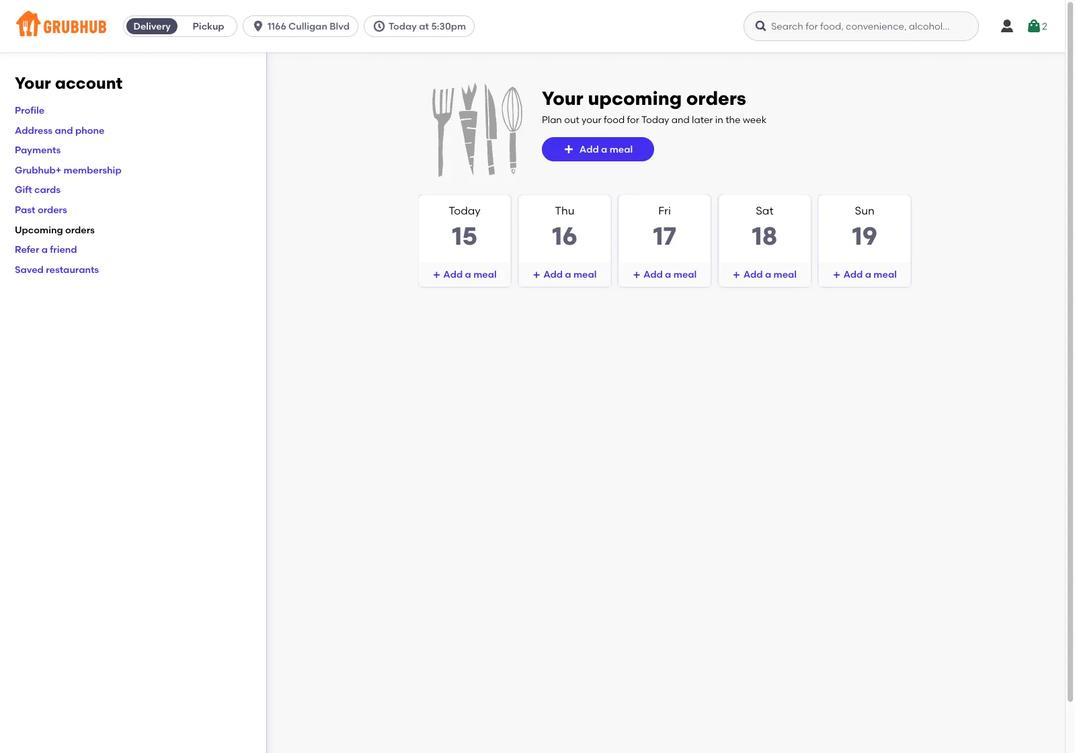 Task type: describe. For each thing, give the bounding box(es) containing it.
delivery button
[[124, 15, 180, 37]]

add a meal button for 15
[[419, 262, 511, 287]]

gift
[[15, 184, 32, 195]]

Search for food, convenience, alcohol... search field
[[744, 11, 979, 41]]

add a meal button for 19
[[819, 262, 911, 287]]

add a meal button for 16
[[519, 262, 611, 287]]

meal down food
[[610, 144, 633, 155]]

meal for 18
[[774, 269, 797, 280]]

past orders
[[15, 204, 67, 215]]

culligan
[[289, 21, 327, 32]]

upcoming orders
[[15, 224, 95, 235]]

15
[[452, 221, 477, 251]]

add down the your
[[580, 144, 599, 155]]

a for 16
[[565, 269, 571, 280]]

address and phone
[[15, 124, 104, 136]]

$7.02
[[1055, 464, 1075, 476]]

a for 18
[[765, 269, 772, 280]]

pickup button
[[180, 15, 237, 37]]

today for 15
[[449, 204, 481, 217]]

friend
[[50, 244, 77, 255]]

meal for 19
[[874, 269, 897, 280]]

grubhub+ membership
[[15, 164, 122, 176]]

add a meal button for 18
[[719, 262, 811, 287]]

fri 17
[[653, 204, 677, 251]]

add for 17
[[644, 269, 663, 280]]

1166 culligan blvd
[[268, 21, 350, 32]]

refer a friend
[[15, 244, 77, 255]]

your upcoming orders plan out your food for today and later in the week
[[542, 87, 767, 125]]

16
[[552, 221, 578, 251]]

add a meal button for 17
[[619, 262, 711, 287]]

at
[[419, 21, 429, 32]]

add a meal for 18
[[744, 269, 797, 280]]

a for 19
[[865, 269, 872, 280]]

upcoming orders link
[[15, 224, 95, 235]]

meal for 17
[[674, 269, 697, 280]]

today at 5:30pm
[[389, 21, 466, 32]]

out
[[564, 114, 580, 125]]

thu 16
[[552, 204, 578, 251]]

today for at
[[389, 21, 417, 32]]

membership
[[64, 164, 122, 176]]

cards
[[34, 184, 61, 195]]

upcoming
[[15, 224, 63, 235]]

fri
[[659, 204, 671, 217]]

svg image inside 1166 culligan blvd button
[[252, 20, 265, 33]]

gift cards
[[15, 184, 61, 195]]

payments link
[[15, 144, 61, 156]]

sun 19
[[852, 204, 878, 251]]

1166
[[268, 21, 286, 32]]

orders inside your upcoming orders plan out your food for today and later in the week
[[687, 87, 747, 110]]

refer a friend link
[[15, 244, 77, 255]]

add a meal button down the your
[[542, 137, 654, 161]]

2
[[1043, 20, 1048, 32]]

add $7.02 button
[[992, 458, 1075, 482]]

the
[[726, 114, 741, 125]]

grubhub+ membership link
[[15, 164, 122, 176]]

a for 15
[[465, 269, 471, 280]]

past
[[15, 204, 35, 215]]

add for 19
[[844, 269, 863, 280]]

phone
[[75, 124, 104, 136]]

orders for past orders
[[38, 204, 67, 215]]

address
[[15, 124, 53, 136]]

upcoming
[[588, 87, 682, 110]]

later
[[692, 114, 713, 125]]

today inside your upcoming orders plan out your food for today and later in the week
[[642, 114, 670, 125]]

sat
[[756, 204, 774, 217]]

orders for upcoming orders
[[65, 224, 95, 235]]

add for 15
[[443, 269, 463, 280]]

1166 culligan blvd button
[[243, 15, 364, 37]]



Task type: vqa. For each thing, say whether or not it's contained in the screenshot.
ADDRESS 2 text field
no



Task type: locate. For each thing, give the bounding box(es) containing it.
today up 15
[[449, 204, 481, 217]]

week
[[743, 114, 767, 125]]

add a meal down 19
[[844, 269, 897, 280]]

a down 15
[[465, 269, 471, 280]]

0 vertical spatial orders
[[687, 87, 747, 110]]

a down 16
[[565, 269, 571, 280]]

1 vertical spatial orders
[[38, 204, 67, 215]]

0 horizontal spatial and
[[55, 124, 73, 136]]

saved restaurants
[[15, 264, 99, 275]]

pickup
[[193, 21, 224, 32]]

your for upcoming
[[542, 87, 584, 110]]

address and phone link
[[15, 124, 104, 136]]

your
[[582, 114, 602, 125]]

svg image inside today at 5:30pm button
[[373, 20, 386, 33]]

today
[[389, 21, 417, 32], [642, 114, 670, 125], [449, 204, 481, 217]]

plan
[[542, 114, 562, 125]]

add down 16
[[544, 269, 563, 280]]

today at 5:30pm button
[[364, 15, 480, 37]]

and left phone on the left of the page
[[55, 124, 73, 136]]

and
[[672, 114, 690, 125], [55, 124, 73, 136]]

1 horizontal spatial today
[[449, 204, 481, 217]]

profile link
[[15, 104, 44, 116]]

a down 19
[[865, 269, 872, 280]]

grubhub+
[[15, 164, 61, 176]]

meal down 17
[[674, 269, 697, 280]]

your for account
[[15, 73, 51, 93]]

blvd
[[330, 21, 350, 32]]

18
[[752, 221, 778, 251]]

2 vertical spatial orders
[[65, 224, 95, 235]]

a right refer
[[42, 244, 48, 255]]

add down 19
[[844, 269, 863, 280]]

add a meal button down 15
[[419, 262, 511, 287]]

today inside button
[[389, 21, 417, 32]]

thu
[[555, 204, 575, 217]]

add a meal down 17
[[644, 269, 697, 280]]

add down 17
[[644, 269, 663, 280]]

today 15
[[449, 204, 481, 251]]

your inside your upcoming orders plan out your food for today and later in the week
[[542, 87, 584, 110]]

svg image
[[999, 18, 1016, 34], [373, 20, 386, 33], [564, 144, 574, 155], [733, 271, 741, 279], [833, 271, 841, 279]]

5:30pm
[[431, 21, 466, 32]]

today right for
[[642, 114, 670, 125]]

a for 17
[[665, 269, 672, 280]]

add $7.02
[[1034, 464, 1075, 476]]

orders
[[687, 87, 747, 110], [38, 204, 67, 215], [65, 224, 95, 235]]

meal down 19
[[874, 269, 897, 280]]

add left $7.02
[[1034, 464, 1053, 476]]

add a meal button down 19
[[819, 262, 911, 287]]

profile
[[15, 104, 44, 116]]

saved
[[15, 264, 44, 275]]

for
[[627, 114, 640, 125]]

19
[[852, 221, 878, 251]]

add a meal down 15
[[443, 269, 497, 280]]

sat 18
[[752, 204, 778, 251]]

your up out
[[542, 87, 584, 110]]

add for 18
[[744, 269, 763, 280]]

saved restaurants link
[[15, 264, 99, 275]]

2 horizontal spatial today
[[642, 114, 670, 125]]

add a meal for 15
[[443, 269, 497, 280]]

a down 17
[[665, 269, 672, 280]]

meal down 16
[[574, 269, 597, 280]]

add inside add $7.02 button
[[1034, 464, 1053, 476]]

meal down the 18
[[774, 269, 797, 280]]

gift cards link
[[15, 184, 61, 195]]

food
[[604, 114, 625, 125]]

meal for 16
[[574, 269, 597, 280]]

add down the 18
[[744, 269, 763, 280]]

add
[[580, 144, 599, 155], [443, 269, 463, 280], [544, 269, 563, 280], [644, 269, 663, 280], [744, 269, 763, 280], [844, 269, 863, 280], [1034, 464, 1053, 476]]

add a meal down food
[[580, 144, 633, 155]]

sun
[[855, 204, 875, 217]]

add a meal down 16
[[544, 269, 597, 280]]

svg image
[[1026, 18, 1043, 34], [252, 20, 265, 33], [755, 20, 768, 33], [433, 271, 441, 279], [533, 271, 541, 279], [633, 271, 641, 279]]

a down food
[[601, 144, 608, 155]]

add for 16
[[544, 269, 563, 280]]

add a meal button down 16
[[519, 262, 611, 287]]

orders up friend
[[65, 224, 95, 235]]

0 horizontal spatial your
[[15, 73, 51, 93]]

meal
[[610, 144, 633, 155], [474, 269, 497, 280], [574, 269, 597, 280], [674, 269, 697, 280], [774, 269, 797, 280], [874, 269, 897, 280]]

1 vertical spatial today
[[642, 114, 670, 125]]

account
[[55, 73, 123, 93]]

17
[[653, 221, 677, 251]]

your up "profile" link
[[15, 73, 51, 93]]

1 horizontal spatial and
[[672, 114, 690, 125]]

meal down 15
[[474, 269, 497, 280]]

main navigation navigation
[[0, 0, 1065, 52]]

add a meal button down the 18
[[719, 262, 811, 287]]

delivery
[[133, 21, 171, 32]]

orders up upcoming orders
[[38, 204, 67, 215]]

add a meal
[[580, 144, 633, 155], [443, 269, 497, 280], [544, 269, 597, 280], [644, 269, 697, 280], [744, 269, 797, 280], [844, 269, 897, 280]]

add a meal for 16
[[544, 269, 597, 280]]

svg image inside 2 button
[[1026, 18, 1043, 34]]

a down the 18
[[765, 269, 772, 280]]

your account
[[15, 73, 123, 93]]

0 horizontal spatial today
[[389, 21, 417, 32]]

payments
[[15, 144, 61, 156]]

refer
[[15, 244, 39, 255]]

today left at
[[389, 21, 417, 32]]

a
[[601, 144, 608, 155], [42, 244, 48, 255], [465, 269, 471, 280], [565, 269, 571, 280], [665, 269, 672, 280], [765, 269, 772, 280], [865, 269, 872, 280]]

2 button
[[1026, 14, 1048, 38]]

add a meal down the 18
[[744, 269, 797, 280]]

0 vertical spatial today
[[389, 21, 417, 32]]

your
[[15, 73, 51, 93], [542, 87, 584, 110]]

restaurants
[[46, 264, 99, 275]]

2 vertical spatial today
[[449, 204, 481, 217]]

add a meal button down 17
[[619, 262, 711, 287]]

add a meal button
[[542, 137, 654, 161], [419, 262, 511, 287], [519, 262, 611, 287], [619, 262, 711, 287], [719, 262, 811, 287], [819, 262, 911, 287]]

orders up in
[[687, 87, 747, 110]]

and left later
[[672, 114, 690, 125]]

add down 15
[[443, 269, 463, 280]]

past orders link
[[15, 204, 67, 215]]

add a meal for 17
[[644, 269, 697, 280]]

add a meal for 19
[[844, 269, 897, 280]]

meal for 15
[[474, 269, 497, 280]]

and inside your upcoming orders plan out your food for today and later in the week
[[672, 114, 690, 125]]

1 horizontal spatial your
[[542, 87, 584, 110]]

in
[[716, 114, 724, 125]]



